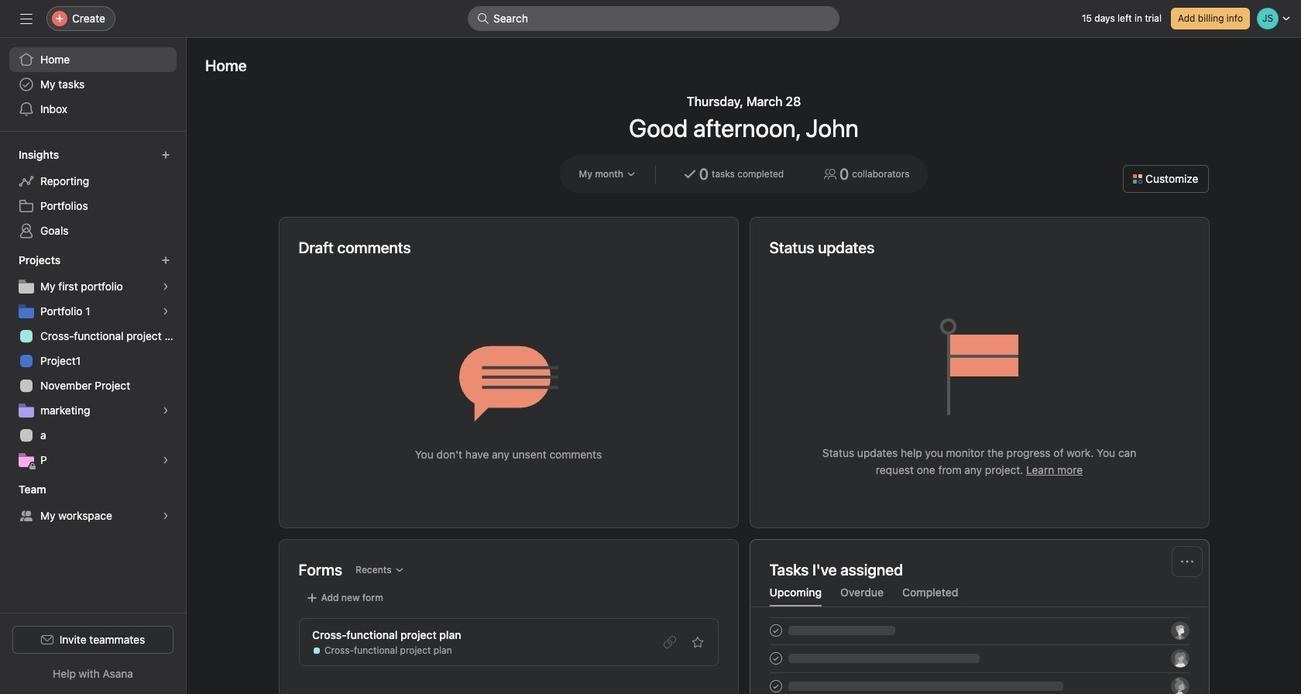 Task type: locate. For each thing, give the bounding box(es) containing it.
see details, marketing image
[[161, 406, 170, 415]]

global element
[[0, 38, 186, 131]]

add to favorites image
[[692, 636, 704, 649]]

insights element
[[0, 141, 186, 246]]

see details, p image
[[161, 456, 170, 465]]

actions image
[[1181, 556, 1194, 568]]

see details, my first portfolio image
[[161, 282, 170, 291]]

copy form link image
[[664, 636, 676, 649]]

list box
[[468, 6, 840, 31]]

prominent image
[[477, 12, 490, 25]]

projects element
[[0, 246, 186, 476]]

teams element
[[0, 476, 186, 532]]



Task type: describe. For each thing, give the bounding box(es) containing it.
new insights image
[[161, 150, 170, 160]]

see details, portfolio 1 image
[[161, 307, 170, 316]]

hide sidebar image
[[20, 12, 33, 25]]

see details, my workspace image
[[161, 511, 170, 521]]

new project or portfolio image
[[161, 256, 170, 265]]



Task type: vqa. For each thing, say whether or not it's contained in the screenshot.
See details, P image at the left of the page
yes



